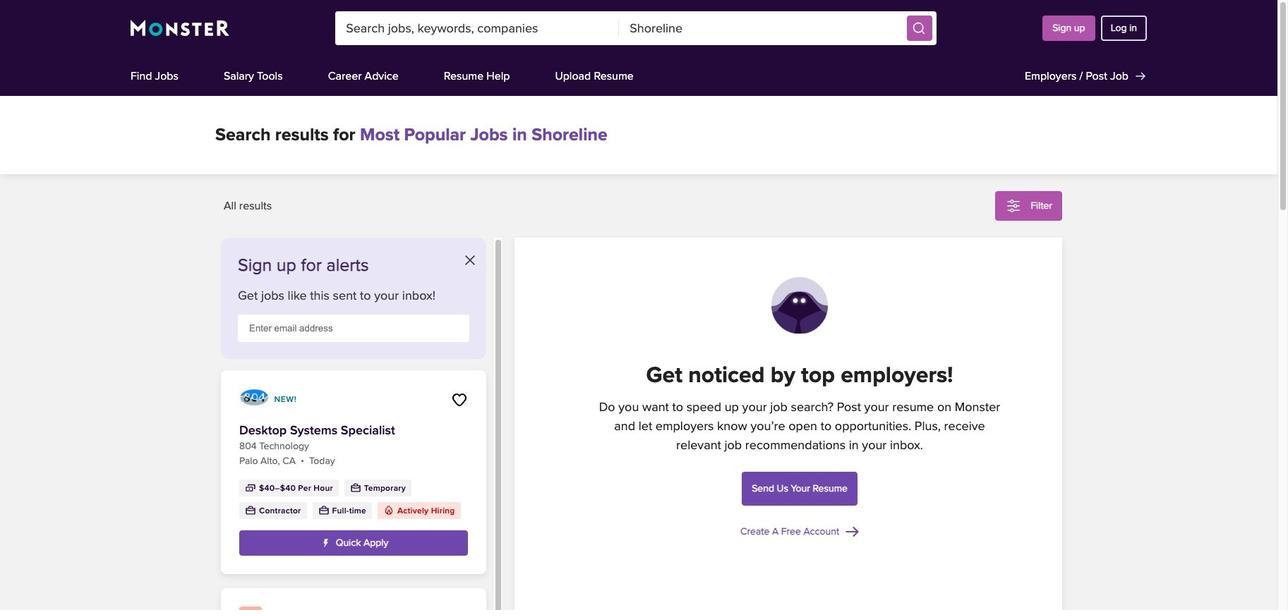 Task type: describe. For each thing, give the bounding box(es) containing it.
email address email field
[[238, 315, 470, 342]]

save this job image
[[451, 392, 468, 409]]

804 technology logo image
[[239, 389, 269, 412]]

search image
[[912, 21, 927, 35]]

monster image
[[131, 20, 230, 37]]



Task type: vqa. For each thing, say whether or not it's contained in the screenshot.
"Inpatient Dialysis RN at FRESENIUS" 'element'
no



Task type: locate. For each thing, give the bounding box(es) containing it.
Search jobs, keywords, companies search field
[[336, 11, 619, 45]]

filter image
[[1006, 198, 1023, 215], [1006, 198, 1023, 215]]

close image
[[465, 256, 475, 266]]

Enter location or "remote" search field
[[619, 11, 903, 45]]

desktop systems specialist at 804 technology element
[[221, 371, 487, 575]]



